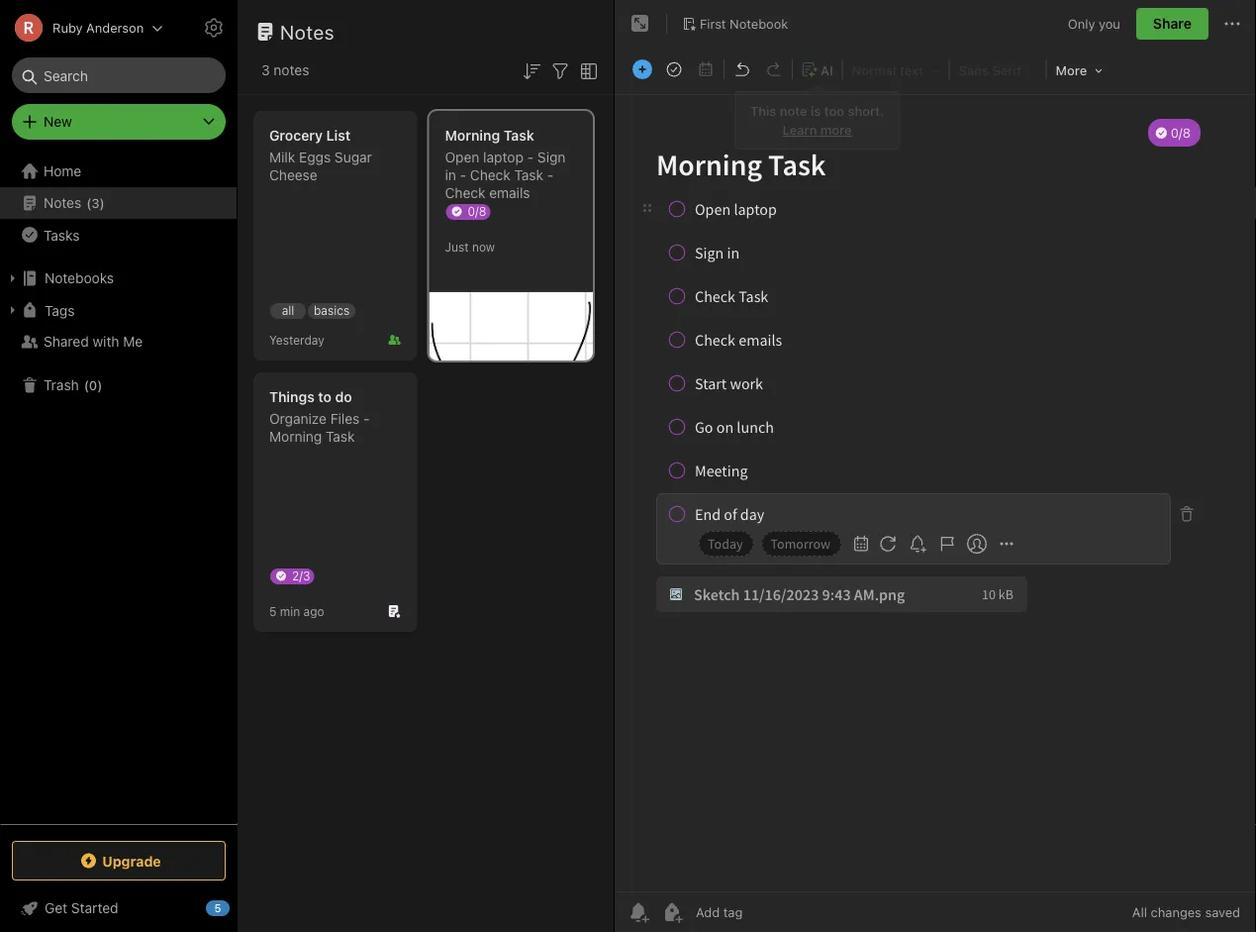 Task type: locate. For each thing, give the bounding box(es) containing it.
task down files
[[326, 428, 355, 445]]

just now
[[445, 240, 495, 254]]

5 left min at the bottom left of the page
[[269, 604, 277, 618]]

morning up open
[[445, 127, 500, 144]]

grocery
[[269, 127, 323, 144]]

morning down organize
[[269, 428, 322, 445]]

task up laptop
[[504, 127, 535, 144]]

0 vertical spatial 3
[[261, 62, 270, 78]]

emails
[[490, 185, 530, 201]]

)
[[100, 195, 105, 210], [97, 378, 102, 392]]

( right trash
[[84, 378, 89, 392]]

2 vertical spatial task
[[326, 428, 355, 445]]

morning inside things to do organize files - morning task
[[269, 428, 322, 445]]

thumbnail image
[[429, 292, 593, 361]]

( for notes
[[86, 195, 91, 210]]

5
[[269, 604, 277, 618], [214, 902, 221, 915]]

( inside notes ( 3 )
[[86, 195, 91, 210]]

this note is too short. learn more
[[751, 103, 885, 137]]

) inside notes ( 3 )
[[100, 195, 105, 210]]

1 vertical spatial )
[[97, 378, 102, 392]]

yesterday
[[269, 333, 325, 347]]

1 horizontal spatial 5
[[269, 604, 277, 618]]

- right files
[[364, 411, 370, 427]]

check down laptop
[[470, 167, 511, 183]]

notes
[[280, 20, 335, 43], [44, 195, 81, 211]]

now
[[472, 240, 495, 254]]

Help and Learning task checklist field
[[0, 892, 238, 924]]

task up emails
[[515, 167, 544, 183]]

) down home link
[[100, 195, 105, 210]]

0 vertical spatial notes
[[280, 20, 335, 43]]

0 horizontal spatial 3
[[91, 195, 100, 210]]

) right trash
[[97, 378, 102, 392]]

0 vertical spatial )
[[100, 195, 105, 210]]

basics
[[314, 304, 350, 317]]

More field
[[1049, 55, 1111, 84]]

expand tags image
[[5, 302, 21, 318]]

notebook
[[730, 16, 789, 31]]

files
[[331, 411, 360, 427]]

Note Editor text field
[[615, 95, 1257, 891]]

Add filters field
[[549, 57, 572, 83]]

3 inside notes ( 3 )
[[91, 195, 100, 210]]

get started
[[45, 900, 118, 916]]

0 vertical spatial 5
[[269, 604, 277, 618]]

ruby anderson
[[52, 20, 144, 35]]

0 vertical spatial morning
[[445, 127, 500, 144]]

add tag image
[[661, 900, 684, 924]]

add a reminder image
[[627, 900, 651, 924]]

0 vertical spatial (
[[86, 195, 91, 210]]

to
[[318, 389, 332, 405]]

Heading level field
[[845, 55, 947, 83]]

home
[[44, 163, 81, 179]]

expand note image
[[629, 12, 653, 36]]

1 vertical spatial 5
[[214, 902, 221, 915]]

- left sign
[[528, 149, 534, 165]]

all changes saved
[[1133, 905, 1241, 920]]

None search field
[[26, 57, 212, 93]]

0 horizontal spatial 5
[[214, 902, 221, 915]]

things to do organize files - morning task
[[269, 389, 370, 445]]

task image
[[661, 55, 688, 83]]

) for notes
[[100, 195, 105, 210]]

more
[[1056, 63, 1088, 78]]

1 horizontal spatial morning
[[445, 127, 500, 144]]

home link
[[0, 156, 238, 187]]

laptop
[[484, 149, 524, 165]]

More actions field
[[1221, 8, 1245, 40]]

1 vertical spatial notes
[[44, 195, 81, 211]]

notes up notes
[[280, 20, 335, 43]]

2/3
[[292, 569, 310, 582]]

Sort options field
[[520, 57, 544, 83]]

( down home link
[[86, 195, 91, 210]]

0 vertical spatial task
[[504, 127, 535, 144]]

1 vertical spatial 3
[[91, 195, 100, 210]]

-
[[528, 149, 534, 165], [460, 167, 467, 183], [548, 167, 554, 183], [364, 411, 370, 427]]

do
[[335, 389, 352, 405]]

) for trash
[[97, 378, 102, 392]]

anderson
[[86, 20, 144, 35]]

( inside trash ( 0 )
[[84, 378, 89, 392]]

5 inside help and learning task checklist field
[[214, 902, 221, 915]]

click to collapse image
[[230, 895, 245, 919]]

open
[[445, 149, 480, 165]]

check up 0/8
[[445, 185, 486, 201]]

0 vertical spatial check
[[470, 167, 511, 183]]

ago
[[304, 604, 324, 618]]

notebooks
[[45, 270, 114, 286]]

shared
[[44, 333, 89, 350]]

Search text field
[[26, 57, 212, 93]]

morning task open laptop - sign in - check task - check emails
[[445, 127, 566, 201]]

3 left notes
[[261, 62, 270, 78]]

tree
[[0, 156, 238, 823]]

0 horizontal spatial notes
[[44, 195, 81, 211]]

tasks button
[[0, 219, 237, 251]]

notes ( 3 )
[[44, 195, 105, 211]]

sugar
[[335, 149, 372, 165]]

first notebook button
[[675, 10, 796, 38]]

5 left click to collapse icon
[[214, 902, 221, 915]]

check
[[470, 167, 511, 183], [445, 185, 486, 201]]

learn more link
[[783, 122, 852, 137]]

task
[[504, 127, 535, 144], [515, 167, 544, 183], [326, 428, 355, 445]]

View options field
[[572, 57, 601, 83]]

3 down home link
[[91, 195, 100, 210]]

1 vertical spatial check
[[445, 185, 486, 201]]

tags
[[45, 302, 75, 318]]

is
[[811, 103, 821, 118]]

notes down 'home' at the left top of page
[[44, 195, 81, 211]]

morning
[[445, 127, 500, 144], [269, 428, 322, 445]]

1 horizontal spatial notes
[[280, 20, 335, 43]]

) inside trash ( 0 )
[[97, 378, 102, 392]]

new button
[[12, 104, 226, 140]]

(
[[86, 195, 91, 210], [84, 378, 89, 392]]

1 vertical spatial morning
[[269, 428, 322, 445]]

5 min ago
[[269, 604, 324, 618]]

cheese
[[269, 167, 318, 183]]

first notebook
[[700, 16, 789, 31]]

0 horizontal spatial morning
[[269, 428, 322, 445]]

1 vertical spatial (
[[84, 378, 89, 392]]

3
[[261, 62, 270, 78], [91, 195, 100, 210]]

min
[[280, 604, 300, 618]]

all
[[282, 304, 295, 317]]



Task type: describe. For each thing, give the bounding box(es) containing it.
milk
[[269, 149, 295, 165]]

new
[[44, 113, 72, 130]]

notes for notes
[[280, 20, 335, 43]]

font family image
[[953, 56, 1044, 82]]

too
[[825, 103, 845, 118]]

notes
[[274, 62, 309, 78]]

morning inside morning task open laptop - sign in - check task - check emails
[[445, 127, 500, 144]]

3 notes
[[261, 62, 309, 78]]

you
[[1099, 16, 1121, 31]]

- right in
[[460, 167, 467, 183]]

upgrade
[[102, 853, 161, 869]]

upgrade button
[[12, 841, 226, 881]]

1 vertical spatial task
[[515, 167, 544, 183]]

Font family field
[[952, 55, 1045, 83]]

eggs
[[299, 149, 331, 165]]

share button
[[1137, 8, 1209, 40]]

changes
[[1151, 905, 1202, 920]]

0
[[89, 378, 97, 392]]

saved
[[1206, 905, 1241, 920]]

note
[[780, 103, 808, 118]]

settings image
[[202, 16, 226, 40]]

all
[[1133, 905, 1148, 920]]

sign
[[538, 149, 566, 165]]

note window element
[[615, 0, 1257, 932]]

expand notebooks image
[[5, 270, 21, 286]]

ruby
[[52, 20, 83, 35]]

more actions image
[[1221, 12, 1245, 36]]

grocery list milk eggs sugar cheese
[[269, 127, 372, 183]]

notebooks link
[[0, 262, 237, 294]]

only you
[[1069, 16, 1121, 31]]

more
[[821, 122, 852, 137]]

tags button
[[0, 294, 237, 326]]

tree containing home
[[0, 156, 238, 823]]

shared with me link
[[0, 326, 237, 358]]

undo image
[[729, 55, 757, 83]]

5 for 5
[[214, 902, 221, 915]]

0/8
[[468, 204, 487, 218]]

things
[[269, 389, 315, 405]]

with
[[93, 333, 119, 350]]

just
[[445, 240, 469, 254]]

only
[[1069, 16, 1096, 31]]

learn
[[783, 122, 818, 137]]

get
[[45, 900, 67, 916]]

started
[[71, 900, 118, 916]]

me
[[123, 333, 143, 350]]

list
[[326, 127, 351, 144]]

short.
[[848, 103, 885, 118]]

Account field
[[0, 8, 164, 48]]

heading level image
[[846, 56, 946, 82]]

- down sign
[[548, 167, 554, 183]]

1 horizontal spatial 3
[[261, 62, 270, 78]]

shared with me
[[44, 333, 143, 350]]

5 for 5 min ago
[[269, 604, 277, 618]]

organize
[[269, 411, 327, 427]]

in
[[445, 167, 456, 183]]

tasks
[[44, 227, 80, 243]]

task inside things to do organize files - morning task
[[326, 428, 355, 445]]

add filters image
[[549, 59, 572, 83]]

first
[[700, 16, 727, 31]]

( for trash
[[84, 378, 89, 392]]

notes for notes ( 3 )
[[44, 195, 81, 211]]

trash ( 0 )
[[44, 377, 102, 393]]

share
[[1154, 15, 1193, 32]]

- inside things to do organize files - morning task
[[364, 411, 370, 427]]

this
[[751, 103, 777, 118]]

Add tag field
[[694, 904, 843, 921]]

trash
[[44, 377, 79, 393]]

Insert field
[[628, 55, 658, 83]]



Task type: vqa. For each thing, say whether or not it's contained in the screenshot.
sort options Image
no



